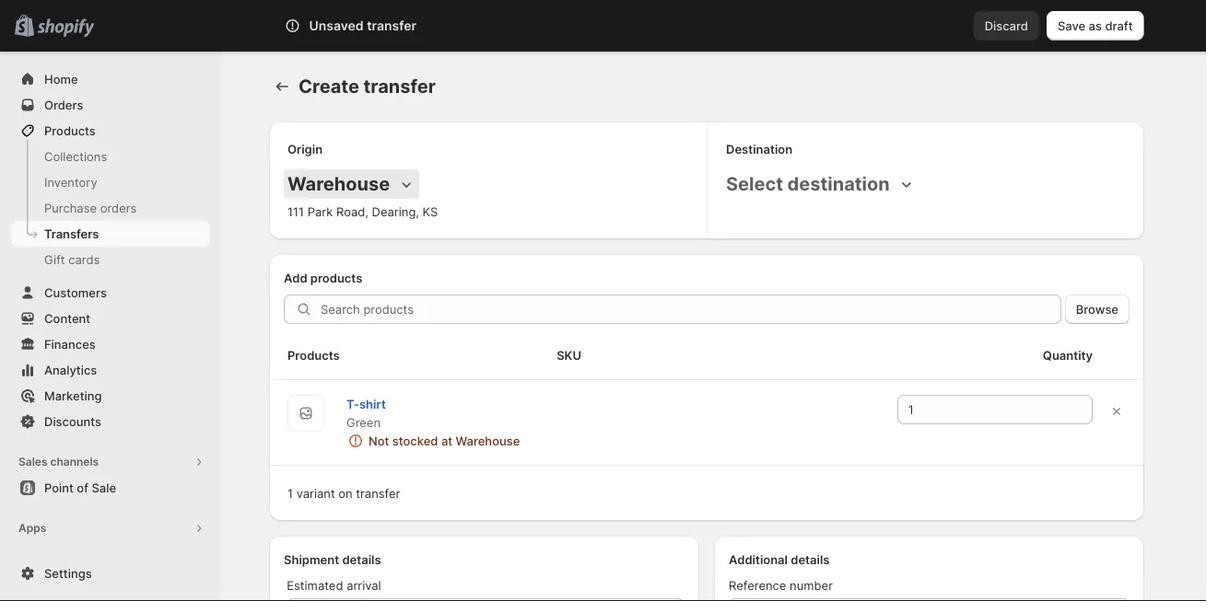 Task type: describe. For each thing, give the bounding box(es) containing it.
content
[[44, 312, 90, 326]]

purchase orders
[[44, 201, 137, 215]]

details for shipment details
[[342, 553, 381, 567]]

gift
[[44, 253, 65, 267]]

create
[[299, 75, 359, 98]]

Estimated arrival text field
[[287, 599, 652, 602]]

orders
[[100, 201, 137, 215]]

destination
[[726, 142, 793, 156]]

stocked
[[392, 434, 438, 448]]

customers link
[[11, 280, 210, 306]]

unsaved
[[309, 18, 364, 34]]

save as draft button
[[1047, 11, 1144, 41]]

not
[[369, 434, 389, 448]]

apps
[[18, 522, 46, 535]]

t-shirt link
[[347, 397, 386, 411]]

destination
[[788, 173, 890, 195]]

point of sale
[[44, 481, 116, 495]]

road,
[[336, 205, 369, 219]]

t-
[[347, 397, 359, 411]]

sale
[[92, 481, 116, 495]]

variant
[[296, 487, 335, 501]]

arrival
[[347, 579, 381, 593]]

orders link
[[11, 92, 210, 118]]

point of sale link
[[11, 476, 210, 501]]

gift cards
[[44, 253, 100, 267]]

sales channels button
[[11, 450, 210, 476]]

111 park road, dearing, ks
[[288, 205, 438, 219]]

analytics link
[[11, 358, 210, 383]]

discard link
[[974, 11, 1039, 41]]

settings link
[[11, 561, 210, 587]]

channels
[[50, 456, 99, 469]]

at
[[441, 434, 453, 448]]

save
[[1058, 18, 1086, 33]]

shopify image
[[37, 19, 94, 37]]

content link
[[11, 306, 210, 332]]

collections
[[44, 149, 107, 164]]

shipment details
[[284, 553, 381, 567]]

sku
[[557, 348, 581, 363]]

unsaved transfer
[[309, 18, 417, 34]]

of
[[77, 481, 88, 495]]

t-shirt green
[[347, 397, 386, 430]]

additional details
[[729, 553, 830, 567]]

select destination button
[[723, 170, 919, 199]]

park
[[308, 205, 333, 219]]

Reference number text field
[[729, 599, 1130, 602]]

cards
[[68, 253, 100, 267]]

estimated arrival
[[287, 579, 381, 593]]

1 horizontal spatial warehouse
[[456, 434, 520, 448]]

sales
[[18, 456, 47, 469]]

warehouse button
[[284, 170, 419, 199]]

marketing link
[[11, 383, 210, 409]]

purchase
[[44, 201, 97, 215]]

reference number
[[729, 579, 833, 593]]

products
[[310, 271, 362, 285]]

details for additional details
[[791, 553, 830, 567]]

apps button
[[11, 516, 210, 542]]



Task type: locate. For each thing, give the bounding box(es) containing it.
details up arrival
[[342, 553, 381, 567]]

1 variant on transfer
[[288, 487, 400, 501]]

on
[[338, 487, 353, 501]]

details
[[342, 553, 381, 567], [791, 553, 830, 567]]

analytics
[[44, 363, 97, 377]]

inventory
[[44, 175, 97, 189]]

products link
[[11, 118, 210, 144]]

inventory link
[[11, 170, 210, 195]]

additional
[[729, 553, 788, 567]]

reference
[[729, 579, 786, 593]]

discard
[[985, 18, 1028, 33]]

1
[[288, 487, 293, 501]]

warehouse right at
[[456, 434, 520, 448]]

shipment
[[284, 553, 339, 567]]

1 horizontal spatial products
[[288, 348, 340, 363]]

quantity
[[1043, 348, 1093, 363]]

discounts link
[[11, 409, 210, 435]]

browse
[[1076, 302, 1119, 317]]

transfers link
[[11, 221, 210, 247]]

add
[[284, 271, 307, 285]]

finances link
[[11, 332, 210, 358]]

search button
[[329, 11, 864, 41]]

1 horizontal spatial details
[[791, 553, 830, 567]]

estimated
[[287, 579, 343, 593]]

ks
[[423, 205, 438, 219]]

draft
[[1105, 18, 1133, 33]]

collections link
[[11, 144, 210, 170]]

1 details from the left
[[342, 553, 381, 567]]

browse button
[[1065, 295, 1130, 324]]

save as draft
[[1058, 18, 1133, 33]]

0 vertical spatial products
[[44, 123, 96, 138]]

point of sale button
[[0, 476, 221, 501]]

warehouse
[[288, 173, 390, 195], [456, 434, 520, 448]]

origin
[[288, 142, 323, 156]]

customers
[[44, 286, 107, 300]]

select
[[726, 173, 783, 195]]

settings
[[44, 567, 92, 581]]

0 horizontal spatial products
[[44, 123, 96, 138]]

2 details from the left
[[791, 553, 830, 567]]

transfer for unsaved transfer
[[367, 18, 417, 34]]

marketing
[[44, 389, 102, 403]]

0 horizontal spatial details
[[342, 553, 381, 567]]

create transfer
[[299, 75, 436, 98]]

finances
[[44, 337, 96, 352]]

details up number
[[791, 553, 830, 567]]

transfer right on
[[356, 487, 400, 501]]

transfers
[[44, 227, 99, 241]]

orders
[[44, 98, 83, 112]]

add products
[[284, 271, 362, 285]]

dearing,
[[372, 205, 419, 219]]

111
[[288, 205, 304, 219]]

Search products text field
[[321, 295, 1062, 324]]

1 vertical spatial products
[[288, 348, 340, 363]]

None number field
[[897, 395, 1065, 425]]

0 vertical spatial warehouse
[[288, 173, 390, 195]]

home
[[44, 72, 78, 86]]

not stocked at warehouse
[[369, 434, 520, 448]]

1 vertical spatial warehouse
[[456, 434, 520, 448]]

gift cards link
[[11, 247, 210, 273]]

2 vertical spatial transfer
[[356, 487, 400, 501]]

products
[[44, 123, 96, 138], [288, 348, 340, 363]]

purchase orders link
[[11, 195, 210, 221]]

as
[[1089, 18, 1102, 33]]

point
[[44, 481, 74, 495]]

number
[[790, 579, 833, 593]]

shirt
[[359, 397, 386, 411]]

sales channels
[[18, 456, 99, 469]]

products down add products
[[288, 348, 340, 363]]

0 vertical spatial transfer
[[367, 18, 417, 34]]

transfer for create transfer
[[364, 75, 436, 98]]

1 vertical spatial transfer
[[364, 75, 436, 98]]

transfer down search
[[364, 75, 436, 98]]

products up collections
[[44, 123, 96, 138]]

warehouse inside dropdown button
[[288, 173, 390, 195]]

search
[[359, 18, 398, 33]]

warehouse up road,
[[288, 173, 390, 195]]

select destination
[[726, 173, 890, 195]]

green
[[347, 416, 381, 430]]

transfer right unsaved
[[367, 18, 417, 34]]

home link
[[11, 66, 210, 92]]

0 horizontal spatial warehouse
[[288, 173, 390, 195]]

discounts
[[44, 415, 101, 429]]



Task type: vqa. For each thing, say whether or not it's contained in the screenshot.
Additional details details
yes



